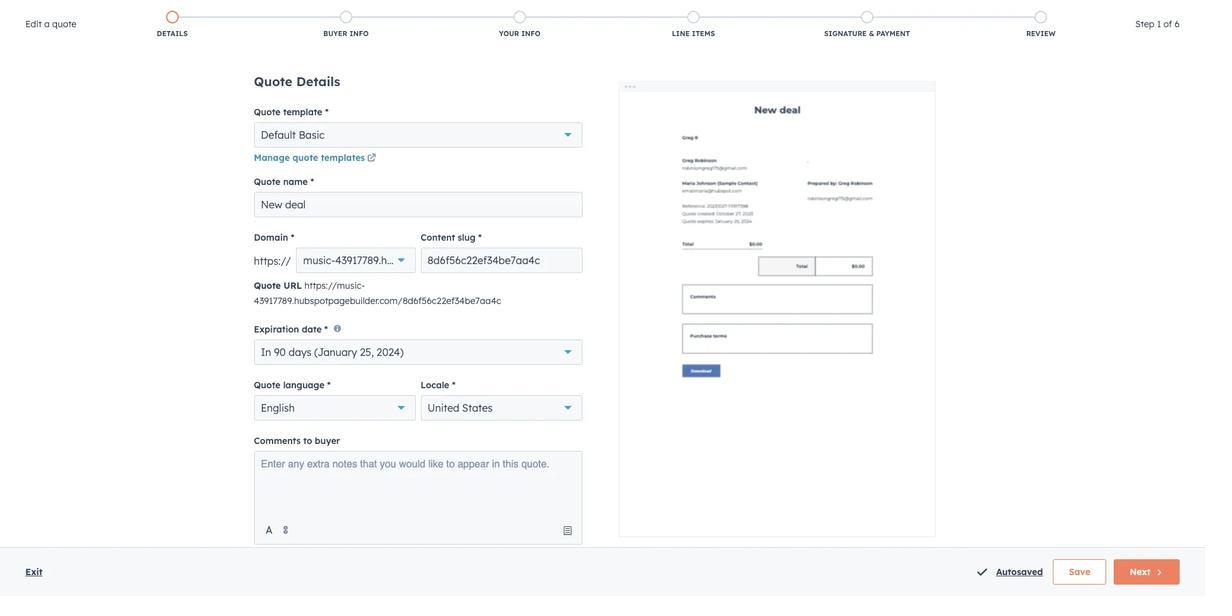 Task type: vqa. For each thing, say whether or not it's contained in the screenshot.
Last Engagement Date Company activity
no



Task type: locate. For each thing, give the bounding box(es) containing it.
ended.
[[228, 9, 262, 22]]

select from product library button
[[369, 336, 519, 361]]

add
[[369, 259, 394, 275], [369, 287, 385, 298]]

$0.00
[[237, 195, 261, 207], [336, 195, 360, 207], [461, 195, 484, 207]]

contract
[[75, 537, 117, 549]]

products
[[460, 287, 498, 298]]

1 horizontal spatial menu item
[[1125, 32, 1190, 52]]

0 horizontal spatial $0.00
[[237, 195, 261, 207]]

2 vertical spatial line
[[608, 343, 624, 354]]

menu item down close icon
[[1125, 32, 1190, 52]]

talk to sales button
[[396, 8, 457, 24]]

line inside button
[[608, 343, 624, 354]]

item
[[627, 343, 646, 354]]

your marketing hub professional trial has ended. have questions or need help?
[[13, 9, 391, 22]]

0 vertical spatial to
[[420, 11, 427, 20]]

to right the selling
[[557, 287, 565, 298]]

items
[[424, 259, 459, 275], [405, 287, 428, 298]]

0 vertical spatial items
[[424, 259, 459, 275]]

to right talk
[[420, 11, 427, 20]]

line for add line items to your deal
[[398, 259, 420, 275]]

0 vertical spatial your
[[479, 259, 509, 275]]

$0.00 left margin
[[237, 195, 261, 207]]

1 $0.00 from the left
[[237, 195, 261, 207]]

your left "customer."
[[568, 287, 586, 298]]

deal
[[513, 259, 540, 275]]

2 horizontal spatial $0.00
[[461, 195, 484, 207]]

1 horizontal spatial your
[[568, 287, 586, 298]]

total contract value
[[46, 537, 148, 549]]

1 vertical spatial items
[[405, 287, 428, 298]]

sales
[[430, 11, 448, 20]]

1 vertical spatial add
[[369, 287, 385, 298]]

(
[[432, 195, 435, 207]]

1 add from the top
[[369, 259, 394, 275]]

1 menu item from the left
[[1005, 32, 1029, 52]]

navigation
[[30, 99, 1175, 115]]

0 horizontal spatial to
[[420, 11, 427, 20]]

have
[[267, 10, 289, 21]]

custom
[[574, 343, 606, 354]]

2 vertical spatial to
[[557, 287, 565, 298]]

1 vertical spatial line
[[388, 287, 402, 298]]

2 horizontal spatial to
[[557, 287, 565, 298]]

$0.00 right ):
[[461, 195, 484, 207]]

add for add line items for the products you're selling to your customer.
[[369, 287, 385, 298]]

menu item
[[1005, 32, 1029, 52], [1125, 32, 1190, 52]]

menu
[[935, 32, 1190, 52]]

to
[[420, 11, 427, 20], [463, 259, 476, 275], [557, 287, 565, 298]]

professional
[[118, 9, 180, 22]]

0 vertical spatial line
[[398, 259, 420, 275]]

menu item left marketplaces popup button
[[1005, 32, 1029, 52]]

0 horizontal spatial menu item
[[1005, 32, 1029, 52]]

you're
[[500, 287, 525, 298]]

talk to sales
[[404, 11, 448, 20]]

total
[[46, 537, 72, 549]]

amount
[[397, 195, 430, 207]]

product
[[437, 343, 471, 354]]

items left for
[[405, 287, 428, 298]]

1 horizontal spatial to
[[463, 259, 476, 275]]

0 horizontal spatial your
[[479, 259, 509, 275]]

2 $0.00 from the left
[[336, 195, 360, 207]]

select from product library
[[384, 343, 503, 354]]

to up products
[[463, 259, 476, 275]]

your up add line items for the products you're selling to your customer.
[[479, 259, 509, 275]]

-
[[1152, 538, 1155, 549], [1155, 538, 1159, 549]]

1 vertical spatial to
[[463, 259, 476, 275]]

$0.00 right ":"
[[336, 195, 360, 207]]

line
[[398, 259, 420, 275], [388, 287, 402, 298], [608, 343, 624, 354]]

deal amount ( acv ): $0.00
[[375, 195, 484, 207]]

1 horizontal spatial $0.00
[[336, 195, 360, 207]]

your
[[479, 259, 509, 275], [568, 287, 586, 298]]

items up for
[[424, 259, 459, 275]]

0 vertical spatial add
[[369, 259, 394, 275]]

trial
[[183, 9, 204, 22]]

your
[[13, 9, 36, 22]]

2 add from the top
[[369, 287, 385, 298]]



Task type: describe. For each thing, give the bounding box(es) containing it.
--
[[1152, 538, 1159, 549]]

for
[[430, 287, 442, 298]]

talk
[[404, 11, 418, 20]]

2 - from the left
[[1155, 538, 1159, 549]]

3 $0.00 from the left
[[461, 195, 484, 207]]

help?
[[369, 10, 391, 21]]

has
[[207, 9, 225, 22]]

line for add line items for the products you're selling to your customer.
[[388, 287, 402, 298]]

marketplaces button
[[1030, 32, 1057, 52]]

selling
[[528, 287, 554, 298]]

1 vertical spatial your
[[568, 287, 586, 298]]

questions
[[292, 10, 332, 21]]

:
[[332, 195, 334, 207]]

hub
[[94, 9, 115, 22]]

1 - from the left
[[1152, 538, 1155, 549]]

library
[[474, 343, 503, 354]]

value
[[120, 537, 148, 549]]

marketplaces image
[[1038, 37, 1049, 49]]

select
[[384, 343, 411, 354]]

items for to
[[424, 259, 459, 275]]

create
[[542, 343, 571, 354]]

2 menu item from the left
[[1125, 32, 1190, 52]]

the
[[445, 287, 458, 298]]

add line items for the products you're selling to your customer.
[[369, 287, 629, 298]]

need
[[345, 10, 366, 21]]

deal
[[375, 195, 394, 207]]

margin (acv) : $0.00
[[276, 195, 360, 207]]

or
[[334, 10, 343, 21]]

customer.
[[589, 287, 629, 298]]

):
[[453, 195, 458, 207]]

to inside button
[[420, 11, 427, 20]]

create custom line item
[[542, 343, 646, 354]]

add for add line items to your deal
[[369, 259, 394, 275]]

from
[[414, 343, 434, 354]]

acv
[[435, 195, 453, 207]]

items for for
[[405, 287, 428, 298]]

marketing
[[39, 9, 91, 22]]

close image
[[1175, 11, 1185, 21]]

(acv)
[[308, 195, 332, 207]]

add line items to your deal
[[369, 259, 540, 275]]

margin
[[276, 195, 305, 207]]

create custom line item button
[[526, 336, 662, 361]]



